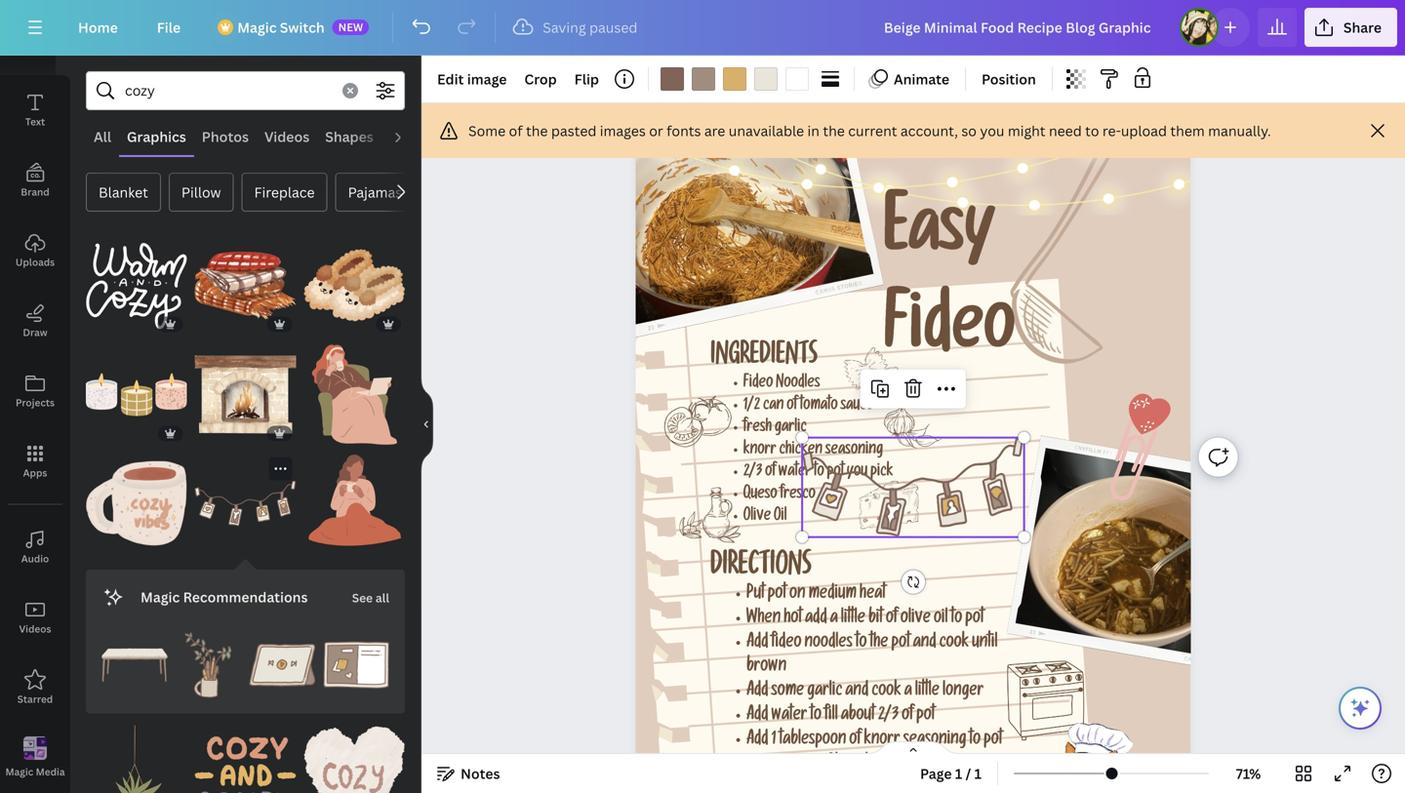 Task type: describe. For each thing, give the bounding box(es) containing it.
are
[[705, 122, 726, 140]]

2/3 inside put pot on medium heat when hot add a little bit of olive oil to pot add fideo noodles to the pot and cook until brown add some garlic and cook a little longer add water to fill about 2/3 of pot add 1 tablespoon of knorr seasoning to pot and 1/2 can of tomato sauce
[[879, 708, 899, 726]]

pot inside fideo noodles 1/2 can of tomato sauce fresh garlic knorr chicken seasoning 2/3 of water to pot you pick queso fresco olive oil
[[828, 465, 845, 482]]

71% button
[[1218, 759, 1281, 790]]

see all button
[[350, 578, 392, 617]]

sauce inside put pot on medium heat when hot add a little bit of olive oil to pot add fideo noodles to the pot and cook until brown add some garlic and cook a little longer add water to fill about 2/3 of pot add 1 tablespoon of knorr seasoning to pot and 1/2 can of tomato sauce
[[880, 757, 916, 775]]

fill
[[825, 708, 839, 726]]

olive
[[744, 510, 772, 526]]

1 horizontal spatial and
[[846, 684, 869, 702]]

laddle icon image
[[947, 67, 1253, 388]]

to right noodles
[[856, 635, 868, 653]]

so
[[962, 122, 977, 140]]

blanket button
[[86, 173, 161, 212]]

1 vertical spatial videos button
[[0, 583, 70, 653]]

hot
[[784, 611, 803, 629]]

pillow button
[[169, 173, 234, 212]]

pillow
[[181, 183, 221, 202]]

1 horizontal spatial a
[[905, 684, 913, 702]]

minimal organic girl drinking tea image
[[304, 453, 405, 555]]

brand
[[21, 186, 50, 199]]

brown
[[747, 660, 787, 678]]

4 add from the top
[[747, 733, 769, 751]]

#a48c7e image
[[692, 67, 716, 91]]

fireplace button
[[242, 173, 328, 212]]

directions
[[711, 556, 812, 585]]

until
[[973, 635, 998, 653]]

apps
[[23, 467, 47, 480]]

media
[[36, 766, 65, 779]]

add
[[806, 611, 828, 629]]

graphics button
[[119, 118, 194, 155]]

warm indoor slippers image
[[304, 235, 405, 337]]

to left fill
[[811, 708, 822, 726]]

1 inside put pot on medium heat when hot add a little bit of olive oil to pot add fideo noodles to the pot and cook until brown add some garlic and cook a little longer add water to fill about 2/3 of pot add 1 tablespoon of knorr seasoning to pot and 1/2 can of tomato sauce
[[772, 733, 777, 751]]

0 horizontal spatial audio button
[[0, 513, 70, 583]]

elements
[[13, 45, 57, 58]]

page 1 / 1
[[921, 765, 982, 784]]

saving paused status
[[504, 16, 648, 39]]

pajamas
[[348, 183, 403, 202]]

might
[[1008, 122, 1046, 140]]

2 horizontal spatial 1
[[975, 765, 982, 784]]

1/2 inside fideo noodles 1/2 can of tomato sauce fresh garlic knorr chicken seasoning 2/3 of water to pot you pick queso fresco olive oil
[[744, 399, 761, 415]]

draw
[[23, 326, 47, 339]]

current
[[849, 122, 898, 140]]

saving paused
[[543, 18, 638, 37]]

2 vertical spatial and
[[747, 757, 770, 775]]

0 vertical spatial videos
[[265, 127, 310, 146]]

starred
[[17, 693, 53, 706]]

file button
[[141, 8, 196, 47]]

fireplace
[[254, 183, 315, 202]]

oil
[[774, 510, 788, 526]]

about
[[842, 708, 876, 726]]

magic media button
[[0, 723, 70, 794]]

manually.
[[1209, 122, 1272, 140]]

0 vertical spatial you
[[981, 122, 1005, 140]]

projects button
[[0, 356, 70, 427]]

knorr inside put pot on medium heat when hot add a little bit of olive oil to pot add fideo noodles to the pot and cook until brown add some garlic and cook a little longer add water to fill about 2/3 of pot add 1 tablespoon of knorr seasoning to pot and 1/2 can of tomato sauce
[[865, 733, 901, 751]]

crop button
[[517, 63, 565, 95]]

1/2 inside put pot on medium heat when hot add a little bit of olive oil to pot add fideo noodles to the pot and cook until brown add some garlic and cook a little longer add water to fill about 2/3 of pot add 1 tablespoon of knorr seasoning to pot and 1/2 can of tomato sauce
[[773, 757, 792, 775]]

Design title text field
[[869, 8, 1173, 47]]

photos button
[[194, 118, 257, 155]]

put
[[747, 587, 765, 605]]

easy
[[885, 203, 996, 276]]

graphics
[[127, 127, 186, 146]]

olive
[[901, 611, 931, 629]]

seasoning inside fideo noodles 1/2 can of tomato sauce fresh garlic knorr chicken seasoning 2/3 of water to pot you pick queso fresco olive oil
[[826, 443, 884, 460]]

some of the pasted images or fonts are unavailable in the current account, so you might need to re-upload them manually.
[[469, 122, 1272, 140]]

paused
[[590, 18, 638, 37]]

heat
[[860, 587, 887, 605]]

text button
[[0, 75, 70, 145]]

uploads button
[[0, 216, 70, 286]]

draw button
[[0, 286, 70, 356]]

fonts
[[667, 122, 701, 140]]

pot left gas stove, kitchenware , cooking cartoon doodle. image
[[984, 733, 1003, 751]]

1 vertical spatial audio
[[21, 553, 49, 566]]

medium
[[809, 587, 857, 605]]

magic media
[[5, 766, 65, 779]]

elements button
[[0, 5, 70, 75]]

fresco
[[781, 488, 816, 504]]

scented wax candles image
[[86, 344, 187, 446]]

photos
[[202, 127, 249, 146]]

gas stove, kitchenware , cooking cartoon doodle. image
[[1008, 660, 1085, 741]]

simple cute study full shot ipad image
[[249, 633, 316, 699]]

unavailable
[[729, 122, 805, 140]]

olive oil hand drawn image
[[680, 488, 742, 543]]

or
[[650, 122, 664, 140]]

1 add from the top
[[747, 635, 769, 653]]

upload
[[1122, 122, 1168, 140]]

home
[[78, 18, 118, 37]]

noodles
[[777, 377, 821, 393]]

pot left on
[[768, 587, 787, 605]]

pasted
[[552, 122, 597, 140]]

of up show pages "image"
[[902, 708, 914, 726]]

bit
[[869, 611, 884, 629]]

water inside put pot on medium heat when hot add a little bit of olive oil to pot add fideo noodles to the pot and cook until brown add some garlic and cook a little longer add water to fill about 2/3 of pot add 1 tablespoon of knorr seasoning to pot and 1/2 can of tomato sauce
[[772, 708, 808, 726]]

fideo
[[772, 635, 802, 653]]

fresh
[[744, 421, 773, 438]]

of up queso
[[766, 465, 776, 482]]

#866255 image
[[661, 67, 684, 91]]

all
[[376, 590, 390, 606]]

oil
[[934, 611, 949, 629]]

magic for magic media
[[5, 766, 33, 779]]

0 vertical spatial little
[[842, 611, 866, 629]]

some
[[469, 122, 506, 140]]

position button
[[974, 63, 1044, 95]]

notes button
[[430, 759, 508, 790]]

simple cute study full shot whiteboard image
[[323, 633, 390, 699]]

magic for magic recommendations
[[141, 588, 180, 607]]

heart shaped cozy lettering image
[[304, 726, 405, 794]]

put pot on medium heat when hot add a little bit of olive oil to pot add fideo noodles to the pot and cook until brown add some garlic and cook a little longer add water to fill about 2/3 of pot add 1 tablespoon of knorr seasoning to pot and 1/2 can of tomato sauce
[[747, 587, 1003, 775]]

ingredients
[[711, 345, 818, 373]]

some
[[772, 684, 805, 702]]

pot down olive
[[892, 635, 911, 653]]



Task type: vqa. For each thing, say whether or not it's contained in the screenshot.
Search search box
no



Task type: locate. For each thing, give the bounding box(es) containing it.
1 vertical spatial you
[[847, 465, 868, 482]]

noodles
[[805, 635, 853, 653]]

1 horizontal spatial knorr
[[865, 733, 901, 751]]

2/3 inside fideo noodles 1/2 can of tomato sauce fresh garlic knorr chicken seasoning 2/3 of water to pot you pick queso fresco olive oil
[[744, 465, 763, 482]]

1 vertical spatial 1/2
[[773, 757, 792, 775]]

0 horizontal spatial garlic
[[775, 421, 807, 438]]

new
[[338, 20, 363, 34]]

videos up starred button
[[19, 623, 51, 636]]

2 horizontal spatial magic
[[237, 18, 277, 37]]

1 right /
[[975, 765, 982, 784]]

and
[[914, 635, 937, 653], [846, 684, 869, 702], [747, 757, 770, 775]]

magic inside button
[[5, 766, 33, 779]]

simple cute study full shot pens image
[[176, 633, 242, 699]]

can inside fideo noodles 1/2 can of tomato sauce fresh garlic knorr chicken seasoning 2/3 of water to pot you pick queso fresco olive oil
[[764, 399, 785, 415]]

1 vertical spatial garlic
[[808, 684, 843, 702]]

of down about
[[850, 733, 862, 751]]

1 vertical spatial tomato
[[835, 757, 877, 775]]

videos
[[265, 127, 310, 146], [19, 623, 51, 636]]

flip button
[[567, 63, 607, 95]]

main menu bar
[[0, 0, 1406, 56]]

0 vertical spatial seasoning
[[826, 443, 884, 460]]

audio button right shapes
[[382, 118, 436, 155]]

magic left media
[[5, 766, 33, 779]]

a left the longer
[[905, 684, 913, 702]]

2/3 up queso
[[744, 465, 763, 482]]

1 horizontal spatial videos
[[265, 127, 310, 146]]

0 horizontal spatial magic
[[5, 766, 33, 779]]

#deaf5f image
[[723, 67, 747, 91], [723, 67, 747, 91]]

water inside fideo noodles 1/2 can of tomato sauce fresh garlic knorr chicken seasoning 2/3 of water to pot you pick queso fresco olive oil
[[779, 465, 812, 482]]

can down tablespoon
[[795, 757, 818, 775]]

notes
[[461, 765, 500, 784]]

0 horizontal spatial a
[[831, 611, 839, 629]]

0 horizontal spatial little
[[842, 611, 866, 629]]

1 vertical spatial a
[[905, 684, 913, 702]]

longer
[[943, 684, 984, 702]]

can
[[764, 399, 785, 415], [795, 757, 818, 775]]

position
[[982, 70, 1037, 88]]

1 horizontal spatial seasoning
[[904, 733, 967, 751]]

the down bit
[[871, 635, 889, 653]]

garlic up chicken at the bottom right
[[775, 421, 807, 438]]

flip
[[575, 70, 599, 88]]

to
[[1086, 122, 1100, 140], [815, 465, 825, 482], [952, 611, 963, 629], [856, 635, 868, 653], [811, 708, 822, 726], [970, 733, 981, 751]]

videos button up fireplace button
[[257, 118, 318, 155]]

starred button
[[0, 653, 70, 723]]

0 horizontal spatial audio
[[21, 553, 49, 566]]

1 vertical spatial 2/3
[[879, 708, 899, 726]]

1 vertical spatial magic
[[141, 588, 180, 607]]

to down chicken at the bottom right
[[815, 465, 825, 482]]

videos up fireplace button
[[265, 127, 310, 146]]

0 horizontal spatial seasoning
[[826, 443, 884, 460]]

fideo inside fideo noodles 1/2 can of tomato sauce fresh garlic knorr chicken seasoning 2/3 of water to pot you pick queso fresco olive oil
[[744, 377, 774, 393]]

of right some on the left of the page
[[509, 122, 523, 140]]

1 vertical spatial cook
[[872, 684, 902, 702]]

watercolor cozy blankets image
[[195, 235, 296, 337]]

0 vertical spatial cook
[[940, 635, 970, 653]]

sauce inside fideo noodles 1/2 can of tomato sauce fresh garlic knorr chicken seasoning 2/3 of water to pot you pick queso fresco olive oil
[[841, 399, 874, 415]]

1 horizontal spatial magic
[[141, 588, 180, 607]]

knorr down about
[[865, 733, 901, 751]]

queso
[[744, 488, 778, 504]]

0 horizontal spatial 2/3
[[744, 465, 763, 482]]

fideo noodles 1/2 can of tomato sauce fresh garlic knorr chicken seasoning 2/3 of water to pot you pick queso fresco olive oil
[[744, 377, 894, 526]]

0 horizontal spatial knorr
[[744, 443, 777, 460]]

show pages image
[[867, 741, 961, 757]]

0 vertical spatial videos button
[[257, 118, 318, 155]]

magic inside main menu bar
[[237, 18, 277, 37]]

2 horizontal spatial the
[[871, 635, 889, 653]]

knorr inside fideo noodles 1/2 can of tomato sauce fresh garlic knorr chicken seasoning 2/3 of water to pot you pick queso fresco olive oil
[[744, 443, 777, 460]]

magic for magic switch
[[237, 18, 277, 37]]

0 horizontal spatial 1/2
[[744, 399, 761, 415]]

cook down oil
[[940, 635, 970, 653]]

1/2 down tablespoon
[[773, 757, 792, 775]]

1 horizontal spatial sauce
[[880, 757, 916, 775]]

1 vertical spatial seasoning
[[904, 733, 967, 751]]

share
[[1344, 18, 1383, 37]]

can up fresh
[[764, 399, 785, 415]]

0 horizontal spatial fideo
[[744, 377, 774, 393]]

2/3 right about
[[879, 708, 899, 726]]

images
[[600, 122, 646, 140]]

of right bit
[[887, 611, 898, 629]]

knorr down fresh
[[744, 443, 777, 460]]

0 vertical spatial 1/2
[[744, 399, 761, 415]]

1 horizontal spatial cook
[[940, 635, 970, 653]]

seasoning up page
[[904, 733, 967, 751]]

garlic up fill
[[808, 684, 843, 702]]

tomato inside fideo noodles 1/2 can of tomato sauce fresh garlic knorr chicken seasoning 2/3 of water to pot you pick queso fresco olive oil
[[801, 399, 839, 415]]

audio
[[389, 127, 428, 146], [21, 553, 49, 566]]

0 horizontal spatial the
[[526, 122, 548, 140]]

the inside put pot on medium heat when hot add a little bit of olive oil to pot add fideo noodles to the pot and cook until brown add some garlic and cook a little longer add water to fill about 2/3 of pot add 1 tablespoon of knorr seasoning to pot and 1/2 can of tomato sauce
[[871, 635, 889, 653]]

to inside fideo noodles 1/2 can of tomato sauce fresh garlic knorr chicken seasoning 2/3 of water to pot you pick queso fresco olive oil
[[815, 465, 825, 482]]

tomato down about
[[835, 757, 877, 775]]

edit image button
[[430, 63, 515, 95]]

0 vertical spatial a
[[831, 611, 839, 629]]

seasoning inside put pot on medium heat when hot add a little bit of olive oil to pot add fideo noodles to the pot and cook until brown add some garlic and cook a little longer add water to fill about 2/3 of pot add 1 tablespoon of knorr seasoning to pot and 1/2 can of tomato sauce
[[904, 733, 967, 751]]

water down the 'some'
[[772, 708, 808, 726]]

minimal organic girl watching a movie image
[[304, 344, 405, 446]]

simple cute study full shot table image
[[102, 633, 168, 699]]

apps button
[[0, 427, 70, 497]]

on
[[790, 587, 806, 605]]

audio button
[[382, 118, 436, 155], [0, 513, 70, 583]]

recommendations
[[183, 588, 308, 607]]

1 vertical spatial fideo
[[744, 377, 774, 393]]

you right so
[[981, 122, 1005, 140]]

animate
[[894, 70, 950, 88]]

0 horizontal spatial sauce
[[841, 399, 874, 415]]

pot up show pages "image"
[[917, 708, 936, 726]]

0 vertical spatial knorr
[[744, 443, 777, 460]]

water
[[779, 465, 812, 482], [772, 708, 808, 726]]

magic
[[237, 18, 277, 37], [141, 588, 180, 607], [5, 766, 33, 779]]

of
[[509, 122, 523, 140], [787, 399, 798, 415], [766, 465, 776, 482], [887, 611, 898, 629], [902, 708, 914, 726], [850, 733, 862, 751], [821, 757, 832, 775]]

and down the brown
[[747, 757, 770, 775]]

page
[[921, 765, 952, 784]]

Search elements search field
[[125, 72, 331, 109]]

a right add
[[831, 611, 839, 629]]

you inside fideo noodles 1/2 can of tomato sauce fresh garlic knorr chicken seasoning 2/3 of water to pot you pick queso fresco olive oil
[[847, 465, 868, 482]]

1 horizontal spatial videos button
[[257, 118, 318, 155]]

garlic inside put pot on medium heat when hot add a little bit of olive oil to pot add fideo noodles to the pot and cook until brown add some garlic and cook a little longer add water to fill about 2/3 of pot add 1 tablespoon of knorr seasoning to pot and 1/2 can of tomato sauce
[[808, 684, 843, 702]]

1 horizontal spatial garlic
[[808, 684, 843, 702]]

to left re-
[[1086, 122, 1100, 140]]

0 vertical spatial audio button
[[382, 118, 436, 155]]

pot left pick
[[828, 465, 845, 482]]

pick
[[871, 465, 894, 482]]

0 vertical spatial can
[[764, 399, 785, 415]]

hanging plant illustration image
[[86, 726, 187, 794]]

1 left /
[[956, 765, 963, 784]]

the left pasted
[[526, 122, 548, 140]]

videos button up 'starred'
[[0, 583, 70, 653]]

1 vertical spatial and
[[846, 684, 869, 702]]

#866255 image
[[661, 67, 684, 91]]

0 horizontal spatial 1
[[772, 733, 777, 751]]

1 vertical spatial can
[[795, 757, 818, 775]]

text
[[25, 115, 45, 128]]

and down olive
[[914, 635, 937, 653]]

brand button
[[0, 145, 70, 216]]

#a48c7e image
[[692, 67, 716, 91]]

tablespoon
[[780, 733, 847, 751]]

little left bit
[[842, 611, 866, 629]]

0 horizontal spatial videos button
[[0, 583, 70, 653]]

of down "noodles"
[[787, 399, 798, 415]]

all
[[94, 127, 111, 146]]

pot
[[828, 465, 845, 482], [768, 587, 787, 605], [966, 611, 985, 629], [892, 635, 911, 653], [917, 708, 936, 726], [984, 733, 1003, 751]]

0 vertical spatial sauce
[[841, 399, 874, 415]]

0 horizontal spatial videos
[[19, 623, 51, 636]]

can inside put pot on medium heat when hot add a little bit of olive oil to pot add fideo noodles to the pot and cook until brown add some garlic and cook a little longer add water to fill about 2/3 of pot add 1 tablespoon of knorr seasoning to pot and 1/2 can of tomato sauce
[[795, 757, 818, 775]]

fideo
[[885, 300, 1016, 373], [744, 377, 774, 393]]

1 vertical spatial audio button
[[0, 513, 70, 583]]

fideo for fideo noodles 1/2 can of tomato sauce fresh garlic knorr chicken seasoning 2/3 of water to pot you pick queso fresco olive oil
[[744, 377, 774, 393]]

simple cute study full shot polaroids image
[[195, 453, 296, 555]]

0 horizontal spatial you
[[847, 465, 868, 482]]

2 horizontal spatial and
[[914, 635, 937, 653]]

saving
[[543, 18, 586, 37]]

0 vertical spatial water
[[779, 465, 812, 482]]

home link
[[62, 8, 134, 47]]

0 horizontal spatial cook
[[872, 684, 902, 702]]

need
[[1050, 122, 1083, 140]]

/
[[966, 765, 972, 784]]

cook up about
[[872, 684, 902, 702]]

2 vertical spatial magic
[[5, 766, 33, 779]]

0 horizontal spatial can
[[764, 399, 785, 415]]

water up the fresco
[[779, 465, 812, 482]]

audio down apps
[[21, 553, 49, 566]]

group
[[86, 235, 187, 337], [195, 235, 296, 337], [304, 235, 405, 337], [86, 333, 187, 446], [195, 333, 296, 446], [304, 333, 405, 446], [86, 442, 187, 555], [304, 442, 405, 555], [195, 453, 296, 555], [176, 621, 242, 699], [249, 621, 316, 699], [323, 621, 390, 699], [102, 633, 168, 699], [195, 714, 296, 794], [304, 714, 405, 794], [86, 726, 187, 794]]

fideo for fideo
[[885, 300, 1016, 373]]

1/2
[[744, 399, 761, 415], [773, 757, 792, 775]]

0 vertical spatial audio
[[389, 127, 428, 146]]

when
[[747, 611, 781, 629]]

1 horizontal spatial 1
[[956, 765, 963, 784]]

0 vertical spatial tomato
[[801, 399, 839, 415]]

magic recommendations
[[141, 588, 308, 607]]

1 vertical spatial little
[[916, 684, 940, 702]]

0 vertical spatial and
[[914, 635, 937, 653]]

and up about
[[846, 684, 869, 702]]

1 horizontal spatial 2/3
[[879, 708, 899, 726]]

sauce down farfalle pasta illustration image
[[841, 399, 874, 415]]

account,
[[901, 122, 959, 140]]

re-
[[1103, 122, 1122, 140]]

hide image
[[421, 378, 434, 472]]

1 horizontal spatial audio button
[[382, 118, 436, 155]]

to up /
[[970, 733, 981, 751]]

71%
[[1237, 765, 1262, 784]]

blanket
[[99, 183, 148, 202]]

you left pick
[[847, 465, 868, 482]]

audio button down apps
[[0, 513, 70, 583]]

1 horizontal spatial the
[[823, 122, 845, 140]]

cozy and comfy lettering image
[[195, 726, 296, 794]]

animate button
[[863, 63, 958, 95]]

sauce down show pages "image"
[[880, 757, 916, 775]]

1 horizontal spatial audio
[[389, 127, 428, 146]]

crop
[[525, 70, 557, 88]]

to right oil
[[952, 611, 963, 629]]

in
[[808, 122, 820, 140]]

#ffffff image
[[786, 67, 809, 91], [786, 67, 809, 91]]

magic up 'simple cute study full shot table' image
[[141, 588, 180, 607]]

you
[[981, 122, 1005, 140], [847, 465, 868, 482]]

tomato inside put pot on medium heat when hot add a little bit of olive oil to pot add fideo noodles to the pot and cook until brown add some garlic and cook a little longer add water to fill about 2/3 of pot add 1 tablespoon of knorr seasoning to pot and 1/2 can of tomato sauce
[[835, 757, 877, 775]]

little left the longer
[[916, 684, 940, 702]]

audio right 'shapes' button at the top of page
[[389, 127, 428, 146]]

edit
[[437, 70, 464, 88]]

cozy coffee mug image
[[86, 453, 187, 555]]

1 horizontal spatial you
[[981, 122, 1005, 140]]

garlic inside fideo noodles 1/2 can of tomato sauce fresh garlic knorr chicken seasoning 2/3 of water to pot you pick queso fresco olive oil
[[775, 421, 807, 438]]

0 horizontal spatial and
[[747, 757, 770, 775]]

canva assistant image
[[1349, 697, 1373, 721]]

1 left tablespoon
[[772, 733, 777, 751]]

shapes button
[[318, 118, 382, 155]]

2 add from the top
[[747, 684, 769, 702]]

image
[[467, 70, 507, 88]]

shapes
[[325, 127, 374, 146]]

of down tablespoon
[[821, 757, 832, 775]]

pajamas button
[[335, 173, 415, 212]]

pot up until
[[966, 611, 985, 629]]

1 vertical spatial sauce
[[880, 757, 916, 775]]

1 horizontal spatial fideo
[[885, 300, 1016, 373]]

add
[[747, 635, 769, 653], [747, 684, 769, 702], [747, 708, 769, 726], [747, 733, 769, 751]]

#eae5d9 image
[[755, 67, 778, 91], [755, 67, 778, 91]]

1 horizontal spatial 1/2
[[773, 757, 792, 775]]

the right in
[[823, 122, 845, 140]]

tomato down "noodles"
[[801, 399, 839, 415]]

3 add from the top
[[747, 708, 769, 726]]

seasoning up pick
[[826, 443, 884, 460]]

farfalle pasta illustration image
[[845, 348, 899, 396]]

0 vertical spatial garlic
[[775, 421, 807, 438]]

1 vertical spatial water
[[772, 708, 808, 726]]

watercolor fireplace illustration image
[[195, 344, 296, 446]]

1 horizontal spatial little
[[916, 684, 940, 702]]

1 vertical spatial videos
[[19, 623, 51, 636]]

0 vertical spatial fideo
[[885, 300, 1016, 373]]

0 vertical spatial 2/3
[[744, 465, 763, 482]]

share button
[[1305, 8, 1398, 47]]

sauce
[[841, 399, 874, 415], [880, 757, 916, 775]]

them
[[1171, 122, 1206, 140]]

chicken
[[780, 443, 823, 460]]

see
[[352, 590, 373, 606]]

magic switch
[[237, 18, 325, 37]]

1 horizontal spatial can
[[795, 757, 818, 775]]

file
[[157, 18, 181, 37]]

magic left switch
[[237, 18, 277, 37]]

projects
[[16, 396, 55, 410]]

uploads
[[15, 256, 55, 269]]

1/2 up fresh
[[744, 399, 761, 415]]

0 vertical spatial magic
[[237, 18, 277, 37]]

1 vertical spatial knorr
[[865, 733, 901, 751]]

color group
[[657, 63, 813, 95]]



